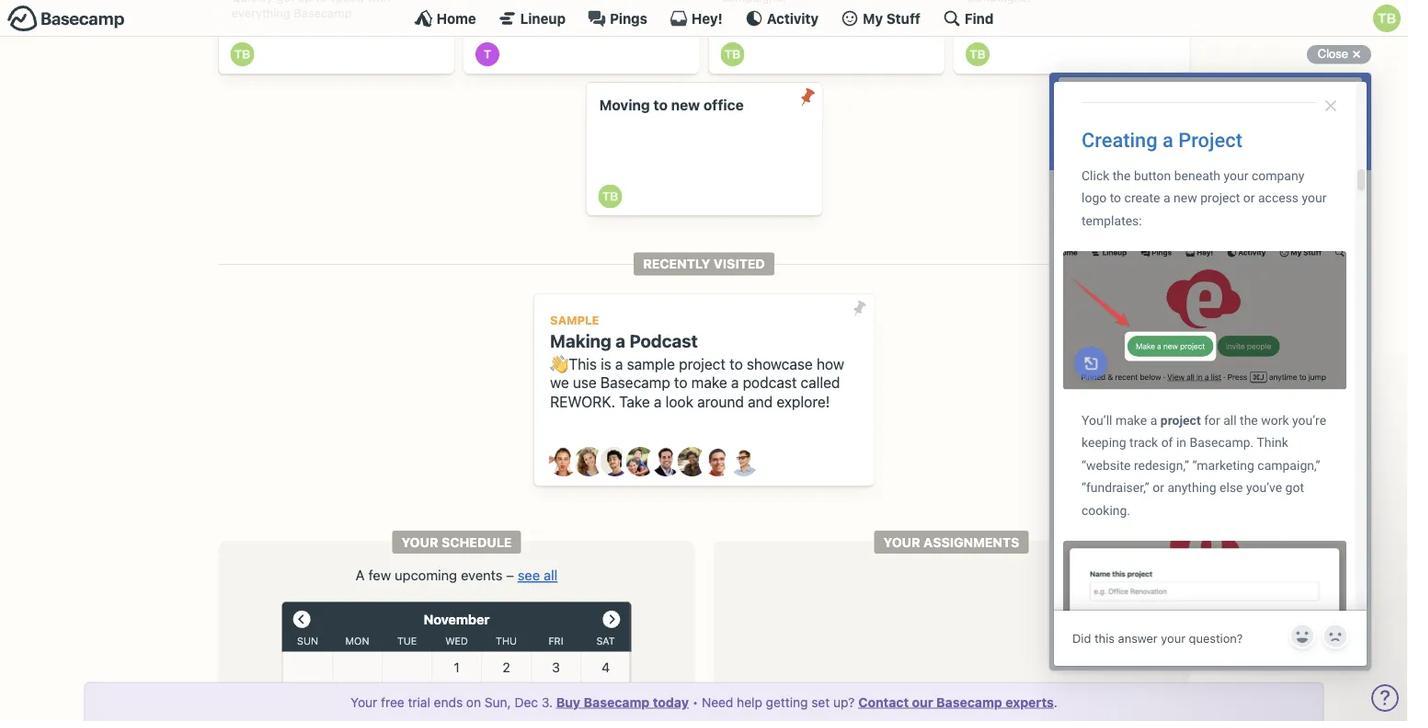 Task type: describe. For each thing, give the bounding box(es) containing it.
buy
[[556, 695, 581, 710]]

free
[[381, 695, 405, 710]]

office
[[704, 97, 744, 114]]

lineup
[[521, 10, 566, 26]]

a right "is"
[[616, 355, 623, 372]]

showcase
[[747, 355, 813, 372]]

new
[[671, 97, 700, 114]]

basecamp right buy
[[584, 695, 650, 710]]

see all link
[[518, 567, 558, 583]]

speed
[[330, 0, 364, 4]]

today
[[653, 695, 689, 710]]

to inside quickly get up to speed with everything basecamp
[[315, 0, 327, 4]]

assignments
[[924, 535, 1020, 550]]

close button
[[1307, 43, 1372, 65]]

basecamp inside sample making a podcast 👋 this is a sample project to showcase how we use basecamp to make a podcast called rework. take a look around and explore!
[[601, 374, 671, 392]]

your for your schedule
[[402, 535, 439, 550]]

close
[[1318, 47, 1349, 61]]

upcoming
[[395, 567, 457, 583]]

hey!
[[692, 10, 723, 26]]

find button
[[943, 9, 994, 28]]

your schedule
[[402, 535, 512, 550]]

wed
[[445, 635, 468, 647]]

contact
[[859, 695, 909, 710]]

quickly
[[232, 0, 273, 4]]

0 horizontal spatial your
[[351, 695, 378, 710]]

a right making
[[616, 330, 626, 351]]

on
[[466, 695, 481, 710]]

activity
[[767, 10, 819, 26]]

experts
[[1006, 695, 1054, 710]]

visited
[[714, 256, 765, 272]]

sun,
[[485, 695, 511, 710]]

getting
[[766, 695, 808, 710]]

moving to new office link
[[586, 83, 822, 215]]

sample making a podcast 👋 this is a sample project to showcase how we use basecamp to make a podcast called rework. take a look around and explore!
[[550, 314, 845, 411]]

everything
[[232, 6, 290, 20]]

sample
[[550, 314, 599, 327]]

–
[[506, 567, 514, 583]]

jennifer young image
[[626, 447, 656, 477]]

👋
[[550, 355, 565, 372]]

few
[[369, 567, 391, 583]]

a up around
[[731, 374, 739, 392]]

quickly get up to speed with everything basecamp
[[232, 0, 391, 20]]

annie bryan image
[[549, 447, 578, 477]]

your assignments
[[884, 535, 1020, 550]]

ends
[[434, 695, 463, 710]]

3.
[[542, 695, 553, 710]]

our
[[912, 695, 934, 710]]

fri
[[549, 635, 564, 647]]

victor cooper image
[[729, 447, 759, 477]]

events
[[461, 567, 503, 583]]

•
[[693, 695, 699, 710]]

sample
[[627, 355, 675, 372]]

making
[[550, 330, 612, 351]]

see
[[518, 567, 540, 583]]

your for your assignments
[[884, 535, 921, 550]]

moving to new office
[[599, 97, 744, 114]]

recently
[[643, 256, 711, 272]]

.
[[1054, 695, 1058, 710]]

how
[[817, 355, 845, 372]]

is
[[601, 355, 612, 372]]



Task type: locate. For each thing, give the bounding box(es) containing it.
quickly get up to speed with everything basecamp link
[[219, 0, 455, 73]]

use
[[573, 374, 597, 392]]

switch accounts image
[[7, 5, 125, 33]]

november
[[424, 612, 490, 627]]

contact our basecamp experts link
[[859, 695, 1054, 710]]

make
[[692, 374, 727, 392]]

to
[[315, 0, 327, 4], [654, 97, 668, 114], [730, 355, 743, 372], [674, 374, 688, 392]]

project
[[679, 355, 726, 372]]

sun
[[297, 635, 318, 647]]

home link
[[415, 9, 476, 28]]

basecamp
[[294, 6, 352, 20], [601, 374, 671, 392], [584, 695, 650, 710], [937, 695, 1003, 710]]

a few upcoming events – see all
[[356, 567, 558, 583]]

1 horizontal spatial your
[[402, 535, 439, 550]]

set
[[812, 695, 830, 710]]

get
[[276, 0, 295, 4]]

my
[[863, 10, 883, 26]]

tim burton image inside quickly get up to speed with everything basecamp link
[[230, 42, 254, 66]]

stuff
[[887, 10, 921, 26]]

to right project
[[730, 355, 743, 372]]

cheryl walters image
[[575, 447, 604, 477]]

tue
[[397, 635, 417, 647]]

trial
[[408, 695, 430, 710]]

mon
[[346, 635, 369, 647]]

we
[[550, 374, 569, 392]]

explore!
[[777, 393, 830, 411]]

to left new
[[654, 97, 668, 114]]

moving
[[599, 97, 650, 114]]

cross small image
[[1346, 43, 1368, 65]]

this
[[569, 355, 597, 372]]

terry image
[[476, 42, 500, 66]]

help
[[737, 695, 763, 710]]

lineup link
[[498, 9, 566, 28]]

activity link
[[745, 9, 819, 28]]

a left the look
[[654, 393, 662, 411]]

find
[[965, 10, 994, 26]]

basecamp up take
[[601, 374, 671, 392]]

home
[[437, 10, 476, 26]]

all
[[544, 567, 558, 583]]

cross small image
[[1346, 43, 1368, 65]]

look
[[666, 393, 694, 411]]

around
[[698, 393, 744, 411]]

nicole katz image
[[678, 447, 707, 477]]

my stuff
[[863, 10, 921, 26]]

rework.
[[550, 393, 616, 411]]

None submit
[[793, 83, 822, 112], [845, 294, 875, 323], [793, 83, 822, 112], [845, 294, 875, 323]]

buy basecamp today link
[[556, 695, 689, 710]]

to right up
[[315, 0, 327, 4]]

steve marsh image
[[703, 447, 733, 477]]

basecamp right our
[[937, 695, 1003, 710]]

pings button
[[588, 9, 648, 28]]

your
[[402, 535, 439, 550], [884, 535, 921, 550], [351, 695, 378, 710]]

2 horizontal spatial your
[[884, 535, 921, 550]]

main element
[[0, 0, 1409, 37]]

called
[[801, 374, 840, 392]]

take
[[619, 393, 650, 411]]

your free trial ends on sun, dec  3. buy basecamp today • need help getting set up? contact our basecamp experts .
[[351, 695, 1058, 710]]

podcast
[[630, 330, 698, 351]]

your left assignments
[[884, 535, 921, 550]]

josh fiske image
[[652, 447, 681, 477]]

and
[[748, 393, 773, 411]]

up?
[[834, 695, 855, 710]]

sat
[[597, 635, 615, 647]]

to up the look
[[674, 374, 688, 392]]

recently visited
[[643, 256, 765, 272]]

your left free at bottom left
[[351, 695, 378, 710]]

tim burton image
[[1374, 5, 1401, 32], [230, 42, 254, 66], [721, 42, 745, 66], [966, 42, 990, 66], [598, 184, 622, 208]]

hey! button
[[670, 9, 723, 28]]

schedule
[[442, 535, 512, 550]]

thu
[[496, 635, 517, 647]]

up
[[298, 0, 312, 4]]

need
[[702, 695, 734, 710]]

with
[[367, 0, 391, 4]]

tim burton image inside main "element"
[[1374, 5, 1401, 32]]

a
[[616, 330, 626, 351], [616, 355, 623, 372], [731, 374, 739, 392], [654, 393, 662, 411]]

podcast
[[743, 374, 797, 392]]

pings
[[610, 10, 648, 26]]

a
[[356, 567, 365, 583]]

jared davis image
[[600, 447, 630, 477]]

my stuff button
[[841, 9, 921, 28]]

tim burton image inside moving to new office link
[[598, 184, 622, 208]]

dec
[[515, 695, 538, 710]]

basecamp down up
[[294, 6, 352, 20]]

basecamp inside quickly get up to speed with everything basecamp
[[294, 6, 352, 20]]

your up upcoming
[[402, 535, 439, 550]]



Task type: vqa. For each thing, say whether or not it's contained in the screenshot.
Jacket within the First Jacket · Nov 16, 2023 Re: Brainstorm Design Should We Have A Meeting ?
no



